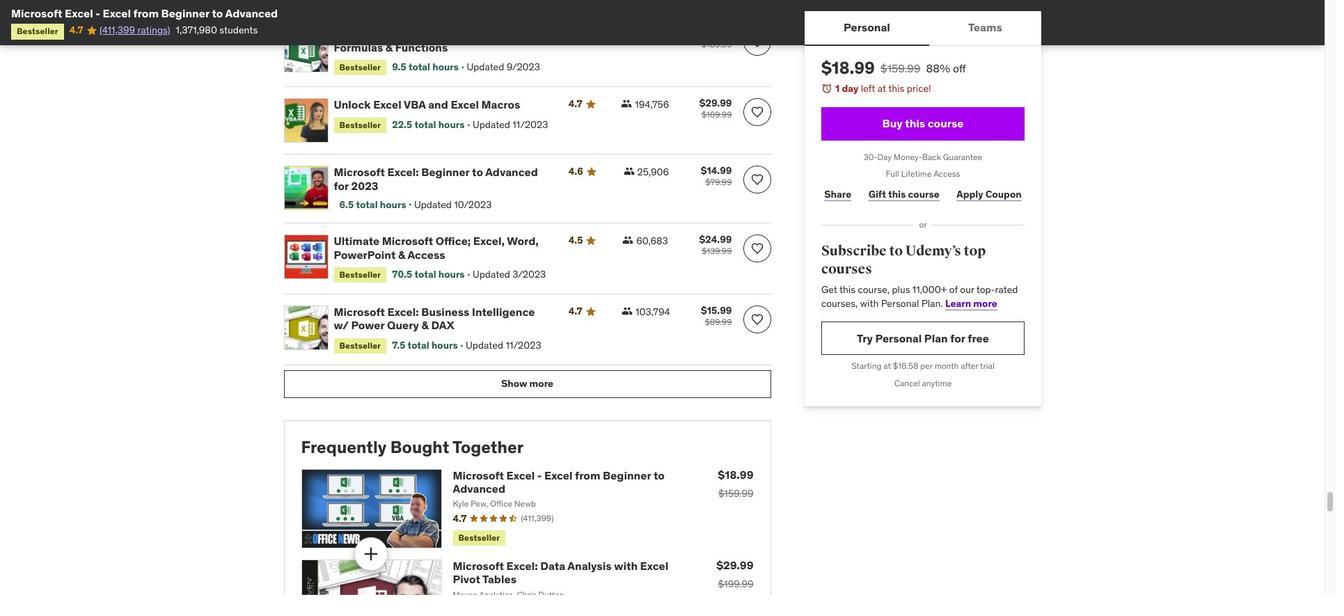 Task type: describe. For each thing, give the bounding box(es) containing it.
pew,
[[471, 499, 488, 509]]

pivot
[[453, 573, 480, 586]]

off
[[953, 61, 966, 75]]

22.5 total hours
[[392, 118, 465, 131]]

microsoft for microsoft excel: data analysis with excel pivot tables
[[453, 559, 504, 573]]

beginner for microsoft excel - excel from beginner to advanced kyle pew, office newb
[[603, 468, 651, 482]]

microsoft excel: business intelligence w/ power query & dax
[[334, 305, 535, 332]]

hours for office;
[[438, 268, 465, 281]]

data
[[540, 559, 565, 573]]

this for gift
[[888, 188, 906, 200]]

microsoft for microsoft excel: beginner to advanced for 2023
[[334, 165, 385, 179]]

access for lifetime
[[933, 169, 960, 179]]

day
[[842, 82, 858, 95]]

top-
[[976, 284, 995, 296]]

share button
[[821, 180, 854, 208]]

4.6
[[569, 165, 583, 178]]

frequently bought together
[[301, 436, 524, 458]]

or
[[919, 219, 927, 230]]

advanced inside microsoft excel: advanced excel formulas & functions
[[421, 27, 474, 41]]

1,371,980
[[176, 24, 217, 36]]

& inside ultimate microsoft office; excel, word, powerpoint & access
[[398, 248, 405, 261]]

from for microsoft excel - excel from beginner to advanced
[[133, 6, 159, 20]]

subscribe
[[821, 242, 886, 260]]

tab list containing personal
[[804, 11, 1041, 46]]

this for get
[[839, 284, 855, 296]]

$79.99
[[705, 177, 732, 188]]

4.5
[[569, 234, 583, 247]]

ratings)
[[137, 24, 170, 36]]

buy
[[882, 116, 902, 130]]

trial
[[980, 361, 994, 371]]

for inside the microsoft excel: beginner to advanced for 2023
[[334, 179, 349, 193]]

microsoft excel - excel from beginner to advanced link
[[453, 468, 665, 496]]

excel: for business
[[387, 305, 419, 319]]

for inside try personal plan for free link
[[950, 331, 965, 345]]

hours for business
[[432, 339, 458, 352]]

course for gift this course
[[908, 188, 939, 200]]

this for buy
[[905, 116, 925, 130]]

wishlist image for microsoft excel: beginner to advanced for 2023
[[750, 173, 764, 187]]

411399 reviews element
[[521, 513, 554, 525]]

together
[[453, 436, 524, 458]]

$18.99 $159.99 88% off
[[821, 57, 966, 79]]

with inside microsoft excel: data analysis with excel pivot tables
[[614, 559, 638, 573]]

unlock excel vba and excel macros
[[334, 98, 520, 112]]

month
[[934, 361, 959, 371]]

microsoft excel - excel from beginner to advanced
[[11, 6, 278, 20]]

updated for intelligence
[[466, 339, 503, 352]]

$14.99 $79.99
[[701, 165, 732, 188]]

get this course, plus 11,000+ of our top-rated courses, with personal plan.
[[821, 284, 1018, 310]]

total for business
[[408, 339, 429, 352]]

$189.99
[[702, 39, 732, 49]]

updated for excel
[[467, 61, 504, 73]]

ultimate microsoft office; excel, word, powerpoint & access link
[[334, 234, 552, 262]]

xsmall image for unlock excel vba and excel macros
[[621, 98, 632, 110]]

9.5
[[392, 61, 406, 73]]

$24.99
[[699, 233, 732, 246]]

$199.99
[[718, 578, 754, 590]]

updated 11/2023 for unlock excel vba and excel macros
[[473, 118, 548, 131]]

wishlist image for ultimate microsoft office; excel, word, powerpoint & access
[[750, 242, 764, 256]]

our
[[960, 284, 974, 296]]

beginner inside the microsoft excel: beginner to advanced for 2023
[[421, 165, 470, 179]]

updated 3/2023
[[473, 268, 546, 281]]

to inside microsoft excel - excel from beginner to advanced kyle pew, office newb
[[654, 468, 665, 482]]

$24.99 $139.99
[[699, 233, 732, 256]]

access for &
[[408, 248, 445, 261]]

microsoft for microsoft excel - excel from beginner to advanced
[[11, 6, 62, 20]]

updated 11/2023 for microsoft excel: business intelligence w/ power query & dax
[[466, 339, 541, 352]]

ultimate
[[334, 234, 380, 248]]

newb
[[514, 499, 536, 509]]

excel: for data
[[507, 559, 538, 573]]

- for microsoft excel - excel from beginner to advanced kyle pew, office newb
[[537, 468, 542, 482]]

personal button
[[804, 11, 929, 45]]

teams
[[968, 20, 1002, 34]]

office;
[[436, 234, 471, 248]]

11/2023 for microsoft excel: business intelligence w/ power query & dax
[[506, 339, 541, 352]]

powerpoint
[[334, 248, 396, 261]]

of
[[949, 284, 958, 296]]

apply
[[956, 188, 983, 200]]

total down 2023
[[356, 198, 378, 211]]

9/2023
[[507, 61, 540, 73]]

$29.99 $169.99
[[700, 97, 732, 120]]

try personal plan for free
[[857, 331, 989, 345]]

power
[[351, 318, 385, 332]]

gift this course link
[[865, 180, 942, 208]]

excel: for beginner
[[387, 165, 419, 179]]

updated down the microsoft excel: beginner to advanced for 2023
[[414, 198, 452, 211]]

advanced inside microsoft excel - excel from beginner to advanced kyle pew, office newb
[[453, 482, 506, 496]]

personal inside get this course, plus 11,000+ of our top-rated courses, with personal plan.
[[881, 297, 919, 310]]

plan
[[924, 331, 948, 345]]

top
[[964, 242, 986, 260]]

22.5
[[392, 118, 412, 131]]

microsoft excel: advanced excel formulas & functions
[[334, 27, 505, 54]]

to inside the microsoft excel: beginner to advanced for 2023
[[472, 165, 483, 179]]

cancel
[[894, 378, 920, 389]]

courses,
[[821, 297, 858, 310]]

updated 10/2023
[[414, 198, 492, 211]]

$16.58
[[893, 361, 918, 371]]

buy this course button
[[821, 107, 1024, 140]]

3/2023
[[513, 268, 546, 281]]

buy this course
[[882, 116, 964, 130]]

1
[[835, 82, 839, 95]]

learn
[[945, 297, 971, 310]]

to inside 'subscribe to udemy's top courses'
[[889, 242, 903, 260]]

coupon
[[985, 188, 1022, 200]]

10/2023
[[454, 198, 492, 211]]

excel inside microsoft excel: data analysis with excel pivot tables
[[640, 559, 669, 573]]

bestseller for ultimate microsoft office; excel, word, powerpoint & access
[[339, 269, 381, 280]]

left
[[861, 82, 875, 95]]

advanced inside the microsoft excel: beginner to advanced for 2023
[[485, 165, 538, 179]]

0 vertical spatial at
[[877, 82, 886, 95]]

alarm image
[[821, 83, 832, 94]]

$18.99 for $18.99 $159.99 88% off
[[821, 57, 875, 79]]

at inside starting at $16.58 per month after trial cancel anytime
[[883, 361, 891, 371]]

- for microsoft excel - excel from beginner to advanced
[[96, 6, 100, 20]]

wishlist image for microsoft excel: advanced excel formulas & functions
[[750, 35, 764, 48]]

day
[[877, 151, 892, 162]]

30-day money-back guarantee full lifetime access
[[863, 151, 982, 179]]

$15.99
[[701, 304, 732, 317]]

starting
[[851, 361, 881, 371]]

unlock
[[334, 98, 371, 112]]

share
[[824, 188, 851, 200]]

194,756
[[635, 98, 669, 111]]

$89.99
[[705, 317, 732, 327]]

try
[[857, 331, 873, 345]]

microsoft excel: beginner to advanced for 2023
[[334, 165, 538, 193]]

hours for vba
[[438, 118, 465, 131]]

updated 9/2023
[[467, 61, 540, 73]]



Task type: vqa. For each thing, say whether or not it's contained in the screenshot.


Task type: locate. For each thing, give the bounding box(es) containing it.
3 wishlist image from the top
[[750, 173, 764, 187]]

this
[[888, 82, 904, 95], [905, 116, 925, 130], [888, 188, 906, 200], [839, 284, 855, 296]]

hours down the ultimate microsoft office; excel, word, powerpoint & access link
[[438, 268, 465, 281]]

1 vertical spatial $18.99
[[718, 468, 754, 482]]

with right "analysis"
[[614, 559, 638, 573]]

- up (411,399
[[96, 6, 100, 20]]

hours
[[432, 61, 459, 73], [438, 118, 465, 131], [380, 198, 406, 211], [438, 268, 465, 281], [432, 339, 458, 352]]

wishlist image right $139.99
[[750, 242, 764, 256]]

0 vertical spatial from
[[133, 6, 159, 20]]

0 horizontal spatial $18.99
[[718, 468, 754, 482]]

1,371,980 students
[[176, 24, 258, 36]]

plan.
[[921, 297, 943, 310]]

60,683
[[637, 235, 668, 247]]

$15.99 $89.99
[[701, 304, 732, 327]]

4 wishlist image from the top
[[750, 242, 764, 256]]

0 horizontal spatial beginner
[[161, 6, 209, 20]]

gift this course
[[868, 188, 939, 200]]

excel:
[[387, 27, 419, 41], [387, 165, 419, 179], [387, 305, 419, 319], [507, 559, 538, 573]]

with
[[860, 297, 878, 310], [614, 559, 638, 573]]

xsmall image
[[623, 235, 634, 246], [622, 306, 633, 317]]

this down "$18.99 $159.99 88% off" at the right of page
[[888, 82, 904, 95]]

microsoft for microsoft excel: business intelligence w/ power query & dax
[[334, 305, 385, 319]]

& up 9.5
[[386, 40, 393, 54]]

$29.99 for $29.99 $169.99
[[700, 97, 732, 110]]

microsoft for microsoft excel: advanced excel formulas & functions
[[334, 27, 385, 41]]

1 vertical spatial course
[[908, 188, 939, 200]]

bought
[[390, 436, 449, 458]]

bestseller for unlock excel vba and excel macros
[[339, 119, 381, 130]]

0 vertical spatial xsmall image
[[621, 98, 632, 110]]

beginner for microsoft excel - excel from beginner to advanced
[[161, 6, 209, 20]]

4.7
[[69, 24, 83, 36], [569, 98, 582, 110], [569, 305, 582, 318], [453, 512, 467, 525]]

xsmall image for microsoft excel: business intelligence w/ power query & dax
[[622, 306, 633, 317]]

0 vertical spatial $159.99
[[880, 61, 920, 75]]

0 vertical spatial personal
[[843, 20, 890, 34]]

excel
[[65, 6, 93, 20], [103, 6, 131, 20], [476, 27, 505, 41], [373, 98, 402, 112], [451, 98, 479, 112], [507, 468, 535, 482], [544, 468, 573, 482], [640, 559, 669, 573]]

excel: right 2023
[[387, 165, 419, 179]]

functions
[[395, 40, 448, 54]]

$159.99 inside $18.99 $159.99
[[718, 487, 754, 500]]

1 horizontal spatial -
[[537, 468, 542, 482]]

intelligence
[[472, 305, 535, 319]]

$139.99
[[702, 246, 732, 256]]

microsoft inside microsoft excel: advanced excel formulas & functions
[[334, 27, 385, 41]]

this right gift
[[888, 188, 906, 200]]

at left $16.58
[[883, 361, 891, 371]]

- inside microsoft excel - excel from beginner to advanced kyle pew, office newb
[[537, 468, 542, 482]]

11/2023 down intelligence
[[506, 339, 541, 352]]

excel inside microsoft excel: advanced excel formulas & functions
[[476, 27, 505, 41]]

this inside button
[[905, 116, 925, 130]]

personal up "$18.99 $159.99 88% off" at the right of page
[[843, 20, 890, 34]]

1 vertical spatial with
[[614, 559, 638, 573]]

microsoft inside microsoft excel: business intelligence w/ power query & dax
[[334, 305, 385, 319]]

total right 7.5
[[408, 339, 429, 352]]

tab list
[[804, 11, 1041, 46]]

1 vertical spatial xsmall image
[[623, 166, 635, 177]]

xsmall image left 194,756 at the top of the page
[[621, 98, 632, 110]]

2 horizontal spatial beginner
[[603, 468, 651, 482]]

total down functions
[[409, 61, 430, 73]]

for
[[334, 179, 349, 193], [950, 331, 965, 345]]

1 horizontal spatial &
[[398, 248, 405, 261]]

frequently
[[301, 436, 387, 458]]

(411,399)
[[521, 513, 554, 523]]

course inside button
[[928, 116, 964, 130]]

total down unlock excel vba and excel macros
[[415, 118, 436, 131]]

$18.99 $159.99
[[718, 468, 754, 500]]

courses
[[821, 260, 872, 278]]

beginner
[[161, 6, 209, 20], [421, 165, 470, 179], [603, 468, 651, 482]]

88%
[[926, 61, 950, 75]]

0 vertical spatial with
[[860, 297, 878, 310]]

wishlist image right $189.99
[[750, 35, 764, 48]]

tables
[[482, 573, 517, 586]]

0 vertical spatial xsmall image
[[623, 235, 634, 246]]

access inside ultimate microsoft office; excel, word, powerpoint & access
[[408, 248, 445, 261]]

1 vertical spatial 11/2023
[[506, 339, 541, 352]]

excel: inside microsoft excel: business intelligence w/ power query & dax
[[387, 305, 419, 319]]

1 vertical spatial from
[[575, 468, 600, 482]]

$29.99 $199.99
[[717, 558, 754, 590]]

0 horizontal spatial access
[[408, 248, 445, 261]]

1 vertical spatial access
[[408, 248, 445, 261]]

advanced up 10/2023
[[485, 165, 538, 179]]

& up 70.5
[[398, 248, 405, 261]]

xsmall image for microsoft excel: beginner to advanced for 2023
[[623, 166, 635, 177]]

microsoft
[[11, 6, 62, 20], [334, 27, 385, 41], [334, 165, 385, 179], [382, 234, 433, 248], [334, 305, 385, 319], [453, 468, 504, 482], [453, 559, 504, 573]]

0 vertical spatial course
[[928, 116, 964, 130]]

xsmall image left the 25,906
[[623, 166, 635, 177]]

1 vertical spatial at
[[883, 361, 891, 371]]

updated
[[467, 61, 504, 73], [473, 118, 510, 131], [414, 198, 452, 211], [473, 268, 510, 281], [466, 339, 503, 352]]

0 horizontal spatial from
[[133, 6, 159, 20]]

1 vertical spatial updated 11/2023
[[466, 339, 541, 352]]

business
[[421, 305, 470, 319]]

microsoft excel: beginner to advanced for 2023 link
[[334, 165, 552, 193]]

0 vertical spatial beginner
[[161, 6, 209, 20]]

advanced up 9.5 total hours
[[421, 27, 474, 41]]

access down back
[[933, 169, 960, 179]]

- up the (411,399)
[[537, 468, 542, 482]]

0 vertical spatial for
[[334, 179, 349, 193]]

per
[[920, 361, 932, 371]]

teams button
[[929, 11, 1041, 45]]

& inside microsoft excel: advanced excel formulas & functions
[[386, 40, 393, 54]]

microsoft excel: advanced excel formulas & functions link
[[334, 27, 552, 54]]

word,
[[507, 234, 539, 248]]

at right the left
[[877, 82, 886, 95]]

microsoft excel: data analysis with excel pivot tables
[[453, 559, 669, 586]]

from for microsoft excel - excel from beginner to advanced kyle pew, office newb
[[575, 468, 600, 482]]

this right the buy
[[905, 116, 925, 130]]

updated 11/2023 down intelligence
[[466, 339, 541, 352]]

total for advanced
[[409, 61, 430, 73]]

full
[[886, 169, 899, 179]]

for up 6.5
[[334, 179, 349, 193]]

microsoft excel: business intelligence w/ power query & dax link
[[334, 305, 552, 332]]

to
[[212, 6, 223, 20], [472, 165, 483, 179], [889, 242, 903, 260], [654, 468, 665, 482]]

microsoft excel: data analysis with excel pivot tables link
[[453, 559, 669, 586]]

analysis
[[568, 559, 612, 573]]

this inside get this course, plus 11,000+ of our top-rated courses, with personal plan.
[[839, 284, 855, 296]]

starting at $16.58 per month after trial cancel anytime
[[851, 361, 994, 389]]

11/2023
[[513, 118, 548, 131], [506, 339, 541, 352]]

1 day left at this price!
[[835, 82, 931, 95]]

microsoft for microsoft excel - excel from beginner to advanced kyle pew, office newb
[[453, 468, 504, 482]]

bestseller for microsoft excel: business intelligence w/ power query & dax
[[339, 340, 381, 351]]

at
[[877, 82, 886, 95], [883, 361, 891, 371]]

xsmall image for ultimate microsoft office; excel, word, powerpoint & access
[[623, 235, 634, 246]]

course,
[[858, 284, 889, 296]]

1 horizontal spatial $18.99
[[821, 57, 875, 79]]

course down lifetime
[[908, 188, 939, 200]]

$159.99 for $18.99 $159.99 88% off
[[880, 61, 920, 75]]

more for learn more
[[973, 297, 997, 310]]

beginner inside microsoft excel - excel from beginner to advanced kyle pew, office newb
[[603, 468, 651, 482]]

updated down macros
[[473, 118, 510, 131]]

for left free
[[950, 331, 965, 345]]

rated
[[995, 284, 1018, 296]]

personal inside personal button
[[843, 20, 890, 34]]

hours right 6.5
[[380, 198, 406, 211]]

1 wishlist image from the top
[[750, 35, 764, 48]]

updated for and
[[473, 118, 510, 131]]

excel: left data
[[507, 559, 538, 573]]

wishlist image
[[750, 35, 764, 48], [750, 105, 764, 119], [750, 173, 764, 187], [750, 242, 764, 256]]

7.5
[[392, 339, 406, 352]]

more inside button
[[530, 378, 554, 390]]

1 vertical spatial personal
[[881, 297, 919, 310]]

w/
[[334, 318, 349, 332]]

office
[[490, 499, 512, 509]]

free
[[968, 331, 989, 345]]

microsoft inside ultimate microsoft office; excel, word, powerpoint & access
[[382, 234, 433, 248]]

total for office;
[[415, 268, 436, 281]]

1 vertical spatial for
[[950, 331, 965, 345]]

hours for advanced
[[432, 61, 459, 73]]

0 vertical spatial updated 11/2023
[[473, 118, 548, 131]]

get
[[821, 284, 837, 296]]

course for buy this course
[[928, 116, 964, 130]]

personal down plus
[[881, 297, 919, 310]]

hours down microsoft excel: advanced excel formulas & functions link on the left top of the page
[[432, 61, 459, 73]]

updated down excel,
[[473, 268, 510, 281]]

total for vba
[[415, 118, 436, 131]]

excel,
[[473, 234, 505, 248]]

advanced up students
[[225, 6, 278, 20]]

course up back
[[928, 116, 964, 130]]

show more button
[[284, 370, 771, 398]]

0 horizontal spatial for
[[334, 179, 349, 193]]

1 horizontal spatial with
[[860, 297, 878, 310]]

xsmall image
[[621, 98, 632, 110], [623, 166, 635, 177]]

$18.99 for $18.99 $159.99
[[718, 468, 754, 482]]

$159.99 for $18.99 $159.99
[[718, 487, 754, 500]]

$29.99 up $199.99
[[717, 558, 754, 572]]

2 wishlist image from the top
[[750, 105, 764, 119]]

& left dax
[[422, 318, 429, 332]]

price!
[[907, 82, 931, 95]]

2 horizontal spatial &
[[422, 318, 429, 332]]

excel: for advanced
[[387, 27, 419, 41]]

0 horizontal spatial -
[[96, 6, 100, 20]]

bestseller for microsoft excel: advanced excel formulas & functions
[[339, 62, 381, 72]]

access up 70.5 total hours
[[408, 248, 445, 261]]

excel: inside the microsoft excel: beginner to advanced for 2023
[[387, 165, 419, 179]]

advanced
[[225, 6, 278, 20], [421, 27, 474, 41], [485, 165, 538, 179], [453, 482, 506, 496]]

0 horizontal spatial with
[[614, 559, 638, 573]]

this up courses,
[[839, 284, 855, 296]]

0 vertical spatial $18.99
[[821, 57, 875, 79]]

access inside 30-day money-back guarantee full lifetime access
[[933, 169, 960, 179]]

updated for excel,
[[473, 268, 510, 281]]

6.5
[[339, 198, 354, 211]]

show
[[501, 378, 527, 390]]

microsoft inside the microsoft excel: beginner to advanced for 2023
[[334, 165, 385, 179]]

more for show more
[[530, 378, 554, 390]]

with down course, at the top right of the page
[[860, 297, 878, 310]]

11/2023 for unlock excel vba and excel macros
[[513, 118, 548, 131]]

1 vertical spatial $29.99
[[717, 558, 754, 572]]

personal inside try personal plan for free link
[[875, 331, 922, 345]]

more down top-
[[973, 297, 997, 310]]

2 vertical spatial personal
[[875, 331, 922, 345]]

hours down dax
[[432, 339, 458, 352]]

wishlist image
[[750, 313, 764, 327]]

103,794
[[636, 306, 670, 318]]

excel: inside microsoft excel: advanced excel formulas & functions
[[387, 27, 419, 41]]

students
[[220, 24, 258, 36]]

$159.99
[[880, 61, 920, 75], [718, 487, 754, 500]]

more
[[973, 297, 997, 310], [530, 378, 554, 390]]

1 horizontal spatial access
[[933, 169, 960, 179]]

0 vertical spatial more
[[973, 297, 997, 310]]

unlock excel vba and excel macros link
[[334, 98, 552, 112]]

0 vertical spatial $29.99
[[700, 97, 732, 110]]

microsoft inside microsoft excel: data analysis with excel pivot tables
[[453, 559, 504, 573]]

show more
[[501, 378, 554, 390]]

1 vertical spatial xsmall image
[[622, 306, 633, 317]]

0 vertical spatial -
[[96, 6, 100, 20]]

wishlist image right the $79.99
[[750, 173, 764, 187]]

0 horizontal spatial $159.99
[[718, 487, 754, 500]]

wishlist image right $169.99
[[750, 105, 764, 119]]

0 vertical spatial access
[[933, 169, 960, 179]]

11/2023 down macros
[[513, 118, 548, 131]]

1 vertical spatial beginner
[[421, 165, 470, 179]]

9.5 total hours
[[392, 61, 459, 73]]

and
[[428, 98, 448, 112]]

1 vertical spatial $159.99
[[718, 487, 754, 500]]

0 horizontal spatial more
[[530, 378, 554, 390]]

xsmall image left 60,683
[[623, 235, 634, 246]]

2 vertical spatial beginner
[[603, 468, 651, 482]]

subscribe to udemy's top courses
[[821, 242, 986, 278]]

from
[[133, 6, 159, 20], [575, 468, 600, 482]]

1 horizontal spatial $159.99
[[880, 61, 920, 75]]

microsoft inside microsoft excel - excel from beginner to advanced kyle pew, office newb
[[453, 468, 504, 482]]

with inside get this course, plus 11,000+ of our top-rated courses, with personal plan.
[[860, 297, 878, 310]]

excel: up 7.5
[[387, 305, 419, 319]]

1 horizontal spatial more
[[973, 297, 997, 310]]

excel: up 9.5
[[387, 27, 419, 41]]

$29.99 down $189.99
[[700, 97, 732, 110]]

after
[[961, 361, 978, 371]]

2 vertical spatial &
[[422, 318, 429, 332]]

updated left 9/2023
[[467, 61, 504, 73]]

updated down intelligence
[[466, 339, 503, 352]]

xsmall image left "103,794"
[[622, 306, 633, 317]]

total right 70.5
[[415, 268, 436, 281]]

personal up $16.58
[[875, 331, 922, 345]]

1 horizontal spatial from
[[575, 468, 600, 482]]

1 vertical spatial &
[[398, 248, 405, 261]]

updated 11/2023 down macros
[[473, 118, 548, 131]]

(411,399
[[100, 24, 135, 36]]

$29.99
[[700, 97, 732, 110], [717, 558, 754, 572]]

1 horizontal spatial for
[[950, 331, 965, 345]]

wishlist image for unlock excel vba and excel macros
[[750, 105, 764, 119]]

updated 11/2023
[[473, 118, 548, 131], [466, 339, 541, 352]]

1 vertical spatial more
[[530, 378, 554, 390]]

$159.99 inside "$18.99 $159.99 88% off"
[[880, 61, 920, 75]]

advanced up pew,
[[453, 482, 506, 496]]

1 vertical spatial -
[[537, 468, 542, 482]]

(411,399 ratings)
[[100, 24, 170, 36]]

70.5 total hours
[[392, 268, 465, 281]]

apply coupon
[[956, 188, 1022, 200]]

access
[[933, 169, 960, 179], [408, 248, 445, 261]]

1 horizontal spatial beginner
[[421, 165, 470, 179]]

from inside microsoft excel - excel from beginner to advanced kyle pew, office newb
[[575, 468, 600, 482]]

query
[[387, 318, 419, 332]]

0 horizontal spatial &
[[386, 40, 393, 54]]

& inside microsoft excel: business intelligence w/ power query & dax
[[422, 318, 429, 332]]

excel: inside microsoft excel: data analysis with excel pivot tables
[[507, 559, 538, 573]]

more right show
[[530, 378, 554, 390]]

0 vertical spatial 11/2023
[[513, 118, 548, 131]]

0 vertical spatial &
[[386, 40, 393, 54]]

$29.99 for $29.99 $199.99
[[717, 558, 754, 572]]

learn more link
[[945, 297, 997, 310]]

hours down "unlock excel vba and excel macros" link
[[438, 118, 465, 131]]



